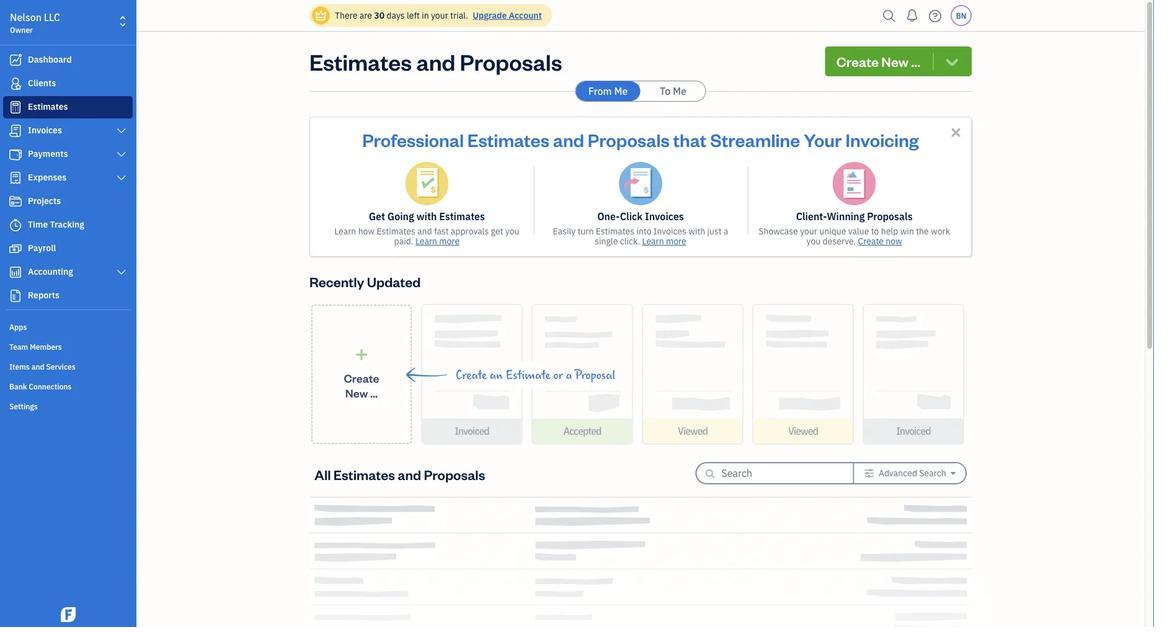 Task type: describe. For each thing, give the bounding box(es) containing it.
settings image
[[864, 468, 874, 478]]

0 horizontal spatial a
[[566, 368, 572, 382]]

estimates inside main element
[[28, 101, 68, 112]]

close image
[[949, 125, 963, 140]]

notifications image
[[903, 3, 922, 28]]

trial.
[[450, 10, 468, 21]]

expense image
[[8, 172, 23, 184]]

payments link
[[3, 143, 133, 166]]

1 vertical spatial new
[[345, 386, 368, 400]]

there
[[335, 10, 358, 21]]

freshbooks image
[[58, 607, 78, 622]]

accounting link
[[3, 261, 133, 283]]

going
[[388, 210, 414, 223]]

that
[[673, 128, 707, 151]]

learn for get going with estimates
[[416, 235, 437, 247]]

showcase your unique value to help win the work you deserve.
[[759, 225, 950, 247]]

upgrade
[[473, 10, 507, 21]]

crown image
[[314, 9, 328, 22]]

owner
[[10, 25, 33, 35]]

apps
[[9, 322, 27, 332]]

plus image
[[355, 348, 369, 361]]

left
[[407, 10, 420, 21]]

days
[[387, 10, 405, 21]]

learn more for invoices
[[642, 235, 687, 247]]

me for to me
[[673, 85, 687, 98]]

0 vertical spatial new
[[882, 52, 909, 70]]

create an estimate or a proposal
[[456, 368, 616, 382]]

go to help image
[[925, 7, 945, 25]]

1 horizontal spatial …
[[912, 52, 921, 70]]

projects link
[[3, 190, 133, 213]]

time tracking link
[[3, 214, 133, 236]]

1 invoiced from the left
[[455, 425, 489, 438]]

connections
[[29, 381, 72, 391]]

accepted
[[564, 425, 601, 438]]

into
[[637, 225, 652, 237]]

members
[[30, 342, 62, 352]]

you inside learn how estimates and fast approvals get you paid.
[[505, 225, 519, 237]]

services
[[46, 362, 75, 372]]

expenses
[[28, 172, 67, 183]]

single
[[595, 235, 618, 247]]

2 viewed from the left
[[788, 425, 818, 438]]

project image
[[8, 195, 23, 208]]

to
[[871, 225, 879, 237]]

one-click invoices image
[[619, 162, 662, 205]]

items and services
[[9, 362, 75, 372]]

me for from me
[[614, 85, 628, 98]]

bank connections link
[[3, 377, 133, 395]]

invoices link
[[3, 120, 133, 142]]

updated
[[367, 273, 421, 290]]

chevron large down image for payments
[[116, 149, 127, 159]]

help
[[881, 225, 898, 237]]

now
[[886, 235, 902, 247]]

from
[[588, 85, 612, 98]]

recently updated
[[310, 273, 421, 290]]

client-
[[796, 210, 827, 223]]

team members
[[9, 342, 62, 352]]

1 vertical spatial …
[[370, 386, 378, 400]]

dashboard
[[28, 54, 72, 65]]

money image
[[8, 243, 23, 255]]

apps link
[[3, 317, 133, 336]]

30
[[374, 10, 385, 21]]

items and services link
[[3, 357, 133, 375]]

projects
[[28, 195, 61, 207]]

all
[[314, 466, 331, 483]]

search
[[920, 467, 946, 479]]

payroll
[[28, 242, 56, 254]]

one-
[[597, 210, 620, 223]]

more for invoices
[[666, 235, 687, 247]]

get
[[491, 225, 503, 237]]

timer image
[[8, 219, 23, 231]]

recently
[[310, 273, 364, 290]]

reports
[[28, 289, 60, 301]]

approvals
[[451, 225, 489, 237]]

invoice image
[[8, 125, 23, 137]]

learn how estimates and fast approvals get you paid.
[[334, 225, 519, 247]]

or
[[554, 368, 563, 382]]

click
[[620, 210, 643, 223]]

2 invoiced from the left
[[896, 425, 931, 438]]

your inside showcase your unique value to help win the work you deserve.
[[800, 225, 818, 237]]

easily turn estimates into invoices with just a single click.
[[553, 225, 729, 247]]

estimate
[[506, 368, 551, 382]]

win
[[900, 225, 914, 237]]

one-click invoices
[[597, 210, 684, 223]]

professional
[[362, 128, 464, 151]]

settings
[[9, 401, 38, 411]]

learn for one-click invoices
[[642, 235, 664, 247]]

0 horizontal spatial with
[[417, 210, 437, 223]]

advanced search
[[879, 467, 946, 479]]

0 horizontal spatial create new …
[[344, 371, 379, 400]]

from me
[[588, 85, 628, 98]]

get going with estimates image
[[405, 162, 449, 205]]

estimates link
[[3, 96, 133, 118]]

invoices inside main element
[[28, 124, 62, 136]]

upgrade account link
[[470, 10, 542, 21]]

reports link
[[3, 285, 133, 307]]

learn more for with
[[416, 235, 460, 247]]

time
[[28, 219, 48, 230]]

learn inside learn how estimates and fast approvals get you paid.
[[334, 225, 356, 237]]

0 vertical spatial your
[[431, 10, 448, 21]]

winning
[[827, 210, 865, 223]]

clients link
[[3, 73, 133, 95]]

paid.
[[394, 235, 413, 247]]

payments
[[28, 148, 68, 159]]

get
[[369, 210, 385, 223]]

unique
[[820, 225, 846, 237]]

client-winning proposals
[[796, 210, 913, 223]]

team members link
[[3, 337, 133, 355]]

client image
[[8, 78, 23, 90]]

fast
[[434, 225, 449, 237]]



Task type: vqa. For each thing, say whether or not it's contained in the screenshot.


Task type: locate. For each thing, give the bounding box(es) containing it.
you inside showcase your unique value to help win the work you deserve.
[[807, 235, 821, 247]]

work
[[931, 225, 950, 237]]

search image
[[880, 7, 899, 25]]

0 horizontal spatial new
[[345, 386, 368, 400]]

client-winning proposals image
[[833, 162, 876, 205]]

in
[[422, 10, 429, 21]]

1 me from the left
[[614, 85, 628, 98]]

1 vertical spatial chevron large down image
[[116, 173, 127, 183]]

items
[[9, 362, 30, 372]]

bank
[[9, 381, 27, 391]]

the
[[916, 225, 929, 237]]

time tracking
[[28, 219, 84, 230]]

1 horizontal spatial more
[[666, 235, 687, 247]]

llc
[[44, 11, 60, 24]]

with left just
[[689, 225, 705, 237]]

report image
[[8, 290, 23, 302]]

learn more down the one-click invoices
[[642, 235, 687, 247]]

1 horizontal spatial a
[[724, 225, 729, 237]]

click.
[[620, 235, 640, 247]]

estimates inside learn how estimates and fast approvals get you paid.
[[377, 225, 415, 237]]

more
[[439, 235, 460, 247], [666, 235, 687, 247]]

chevrondown image
[[944, 53, 961, 70]]

0 vertical spatial chevron large down image
[[116, 149, 127, 159]]

proposal
[[575, 368, 616, 382]]

your
[[431, 10, 448, 21], [800, 225, 818, 237]]

0 vertical spatial with
[[417, 210, 437, 223]]

and
[[416, 47, 456, 76], [553, 128, 584, 151], [418, 225, 432, 237], [31, 362, 44, 372], [398, 466, 421, 483]]

value
[[848, 225, 869, 237]]

accounting
[[28, 266, 73, 277]]

are
[[360, 10, 372, 21]]

chevron large down image for invoices
[[116, 126, 127, 136]]

a
[[724, 225, 729, 237], [566, 368, 572, 382]]

me inside to me link
[[673, 85, 687, 98]]

expenses link
[[3, 167, 133, 189]]

your right in
[[431, 10, 448, 21]]

bn
[[956, 11, 967, 20]]

new down plus icon
[[345, 386, 368, 400]]

1 learn more from the left
[[416, 235, 460, 247]]

just
[[708, 225, 722, 237]]

me inside from me link
[[614, 85, 628, 98]]

0 horizontal spatial invoiced
[[455, 425, 489, 438]]

me
[[614, 85, 628, 98], [673, 85, 687, 98]]

invoices inside the easily turn estimates into invoices with just a single click.
[[654, 225, 687, 237]]

create
[[837, 52, 879, 70], [858, 235, 884, 247], [456, 368, 487, 382], [344, 371, 379, 385]]

2 horizontal spatial learn
[[642, 235, 664, 247]]

main element
[[0, 0, 167, 627]]

an
[[490, 368, 503, 382]]

0 vertical spatial invoices
[[28, 124, 62, 136]]

chart image
[[8, 266, 23, 279]]

chevron large down image
[[116, 149, 127, 159], [116, 173, 127, 183]]

tracking
[[50, 219, 84, 230]]

estimates
[[310, 47, 412, 76], [28, 101, 68, 112], [468, 128, 550, 151], [439, 210, 485, 223], [377, 225, 415, 237], [596, 225, 635, 237], [334, 466, 395, 483]]

0 vertical spatial create new …
[[837, 52, 921, 70]]

2 more from the left
[[666, 235, 687, 247]]

chevron large down image for accounting
[[116, 267, 127, 277]]

get going with estimates
[[369, 210, 485, 223]]

chevron large down image up 'expenses' 'link'
[[116, 149, 127, 159]]

chevron large down image
[[116, 126, 127, 136], [116, 267, 127, 277]]

1 vertical spatial a
[[566, 368, 572, 382]]

invoices up payments
[[28, 124, 62, 136]]

1 horizontal spatial create new … button
[[825, 47, 972, 76]]

1 horizontal spatial me
[[673, 85, 687, 98]]

you down client-
[[807, 235, 821, 247]]

0 horizontal spatial create new … button
[[311, 305, 412, 444]]

create new … down search image
[[837, 52, 921, 70]]

to me link
[[641, 81, 706, 101]]

how
[[358, 225, 375, 237]]

bank connections
[[9, 381, 72, 391]]

advanced search button
[[855, 463, 966, 483]]

more down get going with estimates
[[439, 235, 460, 247]]

from me link
[[576, 81, 640, 101]]

2 me from the left
[[673, 85, 687, 98]]

1 horizontal spatial your
[[800, 225, 818, 237]]

1 vertical spatial with
[[689, 225, 705, 237]]

proposals
[[460, 47, 562, 76], [588, 128, 670, 151], [867, 210, 913, 223], [424, 466, 485, 483]]

1 horizontal spatial create new …
[[837, 52, 921, 70]]

more right into at the right top of page
[[666, 235, 687, 247]]

create new … button for create an estimate or a proposal
[[311, 305, 412, 444]]

estimates and proposals
[[310, 47, 562, 76]]

chevron large down image up reports link
[[116, 267, 127, 277]]

2 chevron large down image from the top
[[116, 267, 127, 277]]

1 vertical spatial create new …
[[344, 371, 379, 400]]

0 vertical spatial a
[[724, 225, 729, 237]]

advanced
[[879, 467, 917, 479]]

me right 'from'
[[614, 85, 628, 98]]

with up learn how estimates and fast approvals get you paid.
[[417, 210, 437, 223]]

1 more from the left
[[439, 235, 460, 247]]

1 vertical spatial your
[[800, 225, 818, 237]]

create new … button for estimates and proposals
[[825, 47, 972, 76]]

learn more
[[416, 235, 460, 247], [642, 235, 687, 247]]

1 vertical spatial chevron large down image
[[116, 267, 127, 277]]

0 horizontal spatial learn
[[334, 225, 356, 237]]

1 chevron large down image from the top
[[116, 149, 127, 159]]

learn right paid. at the left of the page
[[416, 235, 437, 247]]

estimate image
[[8, 101, 23, 114]]

chevron large down image inside accounting link
[[116, 267, 127, 277]]

1 horizontal spatial viewed
[[788, 425, 818, 438]]

2 learn more from the left
[[642, 235, 687, 247]]

1 vertical spatial create new … button
[[311, 305, 412, 444]]

payroll link
[[3, 238, 133, 260]]

all estimates and proposals
[[314, 466, 485, 483]]

settings link
[[3, 396, 133, 415]]

0 vertical spatial …
[[912, 52, 921, 70]]

Search text field
[[722, 463, 833, 483]]

nelson llc owner
[[10, 11, 60, 35]]

streamline
[[710, 128, 800, 151]]

easily
[[553, 225, 576, 237]]

1 horizontal spatial with
[[689, 225, 705, 237]]

chevron large down image up projects link
[[116, 173, 127, 183]]

a right just
[[724, 225, 729, 237]]

2 vertical spatial invoices
[[654, 225, 687, 237]]

clients
[[28, 77, 56, 89]]

1 chevron large down image from the top
[[116, 126, 127, 136]]

nelson
[[10, 11, 42, 24]]

…
[[912, 52, 921, 70], [370, 386, 378, 400]]

estimates inside the easily turn estimates into invoices with just a single click.
[[596, 225, 635, 237]]

caretdown image
[[951, 468, 956, 478]]

chevron large down image up payments link
[[116, 126, 127, 136]]

bn button
[[951, 5, 972, 26]]

dashboard image
[[8, 54, 23, 66]]

0 horizontal spatial your
[[431, 10, 448, 21]]

payment image
[[8, 148, 23, 161]]

invoices right into at the right top of page
[[654, 225, 687, 237]]

0 horizontal spatial more
[[439, 235, 460, 247]]

1 horizontal spatial you
[[807, 235, 821, 247]]

create now
[[858, 235, 902, 247]]

me right to
[[673, 85, 687, 98]]

to
[[660, 85, 671, 98]]

new down search image
[[882, 52, 909, 70]]

with inside the easily turn estimates into invoices with just a single click.
[[689, 225, 705, 237]]

1 viewed from the left
[[678, 425, 708, 438]]

chevron large down image for expenses
[[116, 173, 127, 183]]

your down client-
[[800, 225, 818, 237]]

0 vertical spatial chevron large down image
[[116, 126, 127, 136]]

you
[[505, 225, 519, 237], [807, 235, 821, 247]]

1 horizontal spatial new
[[882, 52, 909, 70]]

chevron large down image inside invoices link
[[116, 126, 127, 136]]

learn right click.
[[642, 235, 664, 247]]

0 horizontal spatial viewed
[[678, 425, 708, 438]]

1 vertical spatial invoices
[[645, 210, 684, 223]]

team
[[9, 342, 28, 352]]

invoices up into at the right top of page
[[645, 210, 684, 223]]

deserve.
[[823, 235, 856, 247]]

0 horizontal spatial you
[[505, 225, 519, 237]]

a right or
[[566, 368, 572, 382]]

and inside learn how estimates and fast approvals get you paid.
[[418, 225, 432, 237]]

create new …
[[837, 52, 921, 70], [344, 371, 379, 400]]

showcase
[[759, 225, 798, 237]]

a inside the easily turn estimates into invoices with just a single click.
[[724, 225, 729, 237]]

0 horizontal spatial …
[[370, 386, 378, 400]]

your
[[804, 128, 842, 151]]

you right get
[[505, 225, 519, 237]]

to me
[[660, 85, 687, 98]]

learn more down get going with estimates
[[416, 235, 460, 247]]

0 horizontal spatial learn more
[[416, 235, 460, 247]]

0 horizontal spatial me
[[614, 85, 628, 98]]

create new … down plus icon
[[344, 371, 379, 400]]

1 horizontal spatial learn more
[[642, 235, 687, 247]]

learn
[[334, 225, 356, 237], [416, 235, 437, 247], [642, 235, 664, 247]]

1 horizontal spatial learn
[[416, 235, 437, 247]]

0 vertical spatial create new … button
[[825, 47, 972, 76]]

more for with
[[439, 235, 460, 247]]

there are 30 days left in your trial. upgrade account
[[335, 10, 542, 21]]

new
[[882, 52, 909, 70], [345, 386, 368, 400]]

with
[[417, 210, 437, 223], [689, 225, 705, 237]]

professional estimates and proposals that streamline your invoicing
[[362, 128, 919, 151]]

1 horizontal spatial invoiced
[[896, 425, 931, 438]]

and inside main element
[[31, 362, 44, 372]]

learn left how
[[334, 225, 356, 237]]

2 chevron large down image from the top
[[116, 173, 127, 183]]



